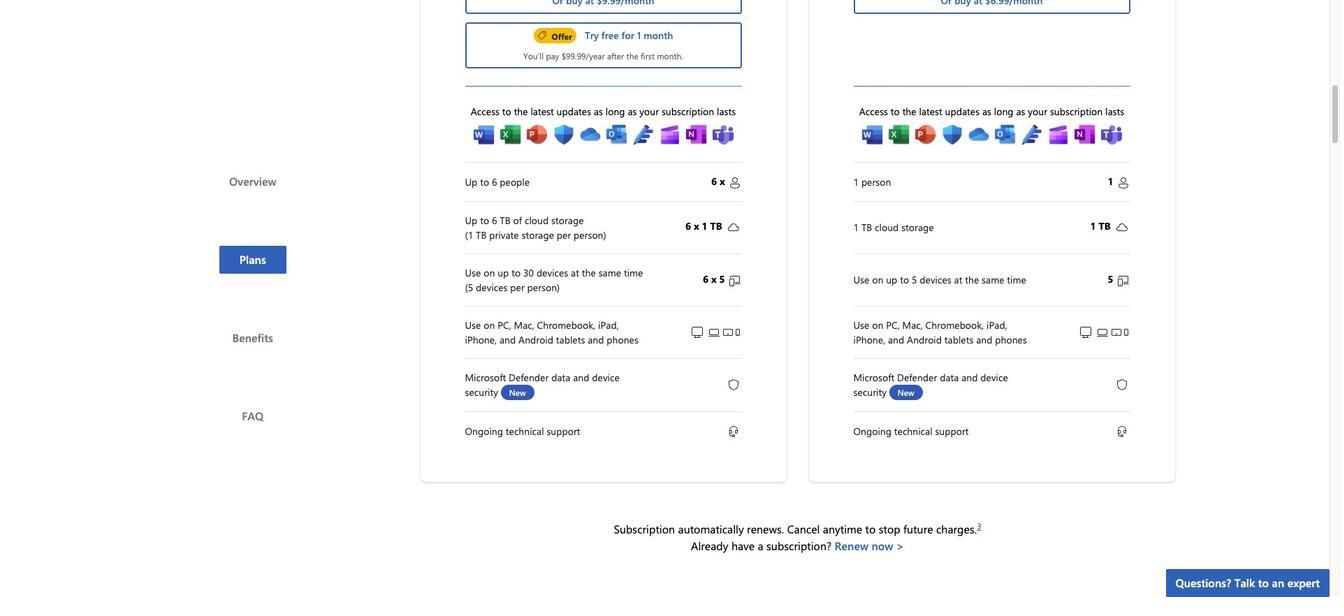 Task type: vqa. For each thing, say whether or not it's contained in the screenshot.
Products dropdown button
no



Task type: describe. For each thing, give the bounding box(es) containing it.
person) inside up to 6 tb of cloud storage (1 tb private storage per person)
[[574, 228, 606, 241]]

access to the latest updates as long as your subscription lasts for up to 6 people
[[471, 105, 736, 118]]

future
[[904, 522, 933, 537]]

use on pc, mac, chromebook, ipad, iphone, and android tablets and phones for use on up to 30 devices at the same time
[[465, 318, 639, 346]]

1 tb
[[1091, 220, 1114, 233]]

3 link
[[977, 521, 982, 532]]

renew now > link
[[835, 539, 904, 553]]

lasts for 1
[[1106, 105, 1125, 118]]

device for use on up to 30 devices at the same time
[[592, 371, 620, 384]]

clipchamp image
[[1048, 124, 1069, 145]]

6 x 1 tb
[[686, 220, 725, 233]]

onenote image for 6 x
[[686, 124, 707, 145]]

defender for use on up to 30 devices at the same time
[[509, 371, 549, 384]]

up for 30
[[498, 266, 509, 279]]

per inside use on up to 30 devices at the same time (5 devices per person)
[[510, 281, 525, 294]]

your for 1
[[1028, 105, 1048, 118]]

long for 1
[[994, 105, 1014, 118]]

1 for 1 person
[[854, 175, 859, 189]]

devices for 5
[[920, 273, 952, 287]]

subscription automatically renews. cancel anytime to stop future charges. 3 already have a subscription? renew now >
[[614, 521, 982, 553]]

pc, for use on up to 5 devices at the same time
[[886, 318, 900, 332]]

phones for use on up to 5 devices at the same time
[[995, 333, 1027, 346]]

6 for use on up to 30 devices at the same time
[[703, 273, 709, 286]]

android for use on up to 30 devices at the same time
[[519, 333, 553, 346]]

6 x
[[711, 175, 728, 188]]

person
[[862, 175, 891, 189]]

1 as from the left
[[594, 105, 603, 118]]

3
[[977, 521, 982, 532]]

(5
[[465, 281, 473, 294]]

0 horizontal spatial 5
[[720, 273, 725, 286]]

same for use on up to 5 devices at the same time
[[982, 273, 1005, 287]]

faq button
[[219, 402, 286, 430]]

time for use on up to 5 devices at the same time
[[1007, 273, 1027, 287]]

use on pc, mac, chromebook, ipad, iphone, and android tablets and phones for use on up to 5 devices at the same time
[[854, 318, 1027, 346]]

up to 6 tb of cloud storage (1 tb private storage per person)
[[465, 214, 606, 241]]

1 person
[[854, 175, 891, 189]]

to up excel icon at the left top of the page
[[502, 105, 511, 118]]

up to 6 people
[[465, 175, 530, 189]]

microsoft defender image for 1 person
[[942, 124, 963, 145]]

microsoft editor image
[[633, 124, 654, 145]]

1 horizontal spatial cloud
[[875, 221, 899, 234]]

the inside use on up to 30 devices at the same time (5 devices per person)
[[582, 266, 596, 279]]

storage down of on the left top of page
[[522, 228, 554, 241]]

support for use on up to 30 devices at the same time
[[547, 425, 580, 438]]

outlook image
[[995, 124, 1016, 145]]

free
[[602, 29, 619, 42]]

questions? talk to an expert
[[1176, 576, 1320, 591]]

now
[[872, 539, 893, 553]]

subscription for 1
[[1050, 105, 1103, 118]]

security for use on up to 30 devices at the same time
[[465, 385, 498, 399]]

phones for use on up to 30 devices at the same time
[[607, 333, 639, 346]]

ongoing for use on up to 5 devices at the same time
[[854, 425, 892, 438]]

questions? talk to an expert button
[[1166, 570, 1330, 598]]

first
[[641, 50, 655, 61]]

defender for use on up to 5 devices at the same time
[[897, 371, 937, 384]]

x for 6 x 1 tb
[[694, 220, 699, 233]]

6 for up to 6 people
[[711, 175, 717, 188]]

chromebook, for use on up to 5 devices at the same time
[[926, 318, 984, 332]]

try free for 1 month
[[582, 29, 673, 42]]

offer
[[552, 30, 572, 42]]

at for 30
[[571, 266, 579, 279]]

6 inside up to 6 tb of cloud storage (1 tb private storage per person)
[[492, 214, 497, 227]]

storage right of on the left top of page
[[551, 214, 584, 227]]

expert
[[1288, 576, 1320, 591]]

month
[[644, 29, 673, 42]]

talk
[[1235, 576, 1255, 591]]

to inside use on up to 30 devices at the same time (5 devices per person)
[[512, 266, 521, 279]]

same for use on up to 30 devices at the same time (5 devices per person)
[[599, 266, 621, 279]]

an
[[1272, 576, 1285, 591]]

powerpoint image for up to 6 people
[[527, 124, 548, 145]]

1 for 1
[[1108, 175, 1116, 188]]

word image for to
[[473, 124, 494, 145]]

have
[[732, 539, 755, 553]]

at for 5
[[954, 273, 963, 287]]

tablets for use on up to 5 devices at the same time
[[945, 333, 974, 346]]

support for use on up to 5 devices at the same time
[[935, 425, 969, 438]]

to down 1 tb cloud storage
[[900, 273, 909, 287]]

up for up to 6 tb of cloud storage (1 tb private storage per person)
[[465, 214, 478, 227]]

word image for person
[[862, 124, 883, 145]]

to inside dropdown button
[[1259, 576, 1269, 591]]

ongoing for use on up to 30 devices at the same time
[[465, 425, 503, 438]]

microsoft defender image for up to 6 people
[[553, 124, 574, 145]]

cancel
[[787, 522, 820, 537]]

plans
[[240, 252, 266, 267]]

questions?
[[1176, 576, 1232, 591]]

microsoft editor image
[[1021, 124, 1042, 145]]

benefits
[[232, 330, 273, 345]]

technical for use on up to 30 devices at the same time
[[506, 425, 544, 438]]

ipad, for use on up to 5 devices at the same time
[[987, 318, 1008, 332]]

30
[[523, 266, 534, 279]]

your for 6 x
[[640, 105, 659, 118]]



Task type: locate. For each thing, give the bounding box(es) containing it.
1 vertical spatial x
[[694, 220, 699, 233]]

1 horizontal spatial android
[[907, 333, 942, 346]]

0 horizontal spatial onenote image
[[686, 124, 707, 145]]

renew
[[835, 539, 869, 553]]

2 defender from the left
[[897, 371, 937, 384]]

0 horizontal spatial microsoft
[[465, 371, 506, 384]]

1 tablets from the left
[[556, 333, 585, 346]]

excel image
[[889, 124, 910, 145]]

0 horizontal spatial mac,
[[514, 318, 534, 332]]

2 subscription from the left
[[1050, 105, 1103, 118]]

1 horizontal spatial long
[[994, 105, 1014, 118]]

benefits button
[[219, 324, 286, 352]]

0 horizontal spatial powerpoint image
[[527, 124, 548, 145]]

devices
[[537, 266, 568, 279], [920, 273, 952, 287], [476, 281, 508, 294]]

latest
[[531, 105, 554, 118], [919, 105, 943, 118]]

0 horizontal spatial per
[[510, 281, 525, 294]]

after
[[607, 50, 624, 61]]

subscription
[[662, 105, 714, 118], [1050, 105, 1103, 118]]

2 iphone, from the left
[[854, 333, 886, 346]]

1 horizontal spatial onedrive image
[[968, 124, 989, 145]]

1 device from the left
[[592, 371, 620, 384]]

1 subscription from the left
[[662, 105, 714, 118]]

2 phones from the left
[[995, 333, 1027, 346]]

of
[[513, 214, 522, 227]]

pc, for use on up to 30 devices at the same time
[[498, 318, 511, 332]]

you'll
[[523, 50, 544, 61]]

to left of on the left top of page
[[480, 214, 489, 227]]

microsoft defender image left outlook icon
[[553, 124, 574, 145]]

1 pc, from the left
[[498, 318, 511, 332]]

2 ipad, from the left
[[987, 318, 1008, 332]]

0 horizontal spatial ongoing
[[465, 425, 503, 438]]

up up (1
[[465, 214, 478, 227]]

1 ongoing from the left
[[465, 425, 503, 438]]

2 latest from the left
[[919, 105, 943, 118]]

2 use on pc, mac, chromebook, ipad, iphone, and android tablets and phones from the left
[[854, 318, 1027, 346]]

word image left excel icon at the left top of the page
[[473, 124, 494, 145]]

subscription up clipchamp icon at right
[[1050, 105, 1103, 118]]

1 vertical spatial up
[[465, 214, 478, 227]]

1 horizontal spatial powerpoint image
[[915, 124, 936, 145]]

device for use on up to 5 devices at the same time
[[981, 371, 1008, 384]]

0 horizontal spatial word image
[[473, 124, 494, 145]]

2 onenote image from the left
[[1074, 124, 1095, 145]]

per down 30
[[510, 281, 525, 294]]

1 horizontal spatial subscription
[[1050, 105, 1103, 118]]

2 security from the left
[[854, 385, 887, 399]]

0 horizontal spatial data
[[551, 371, 571, 384]]

2 ongoing from the left
[[854, 425, 892, 438]]

1 horizontal spatial iphone,
[[854, 333, 886, 346]]

2 chromebook, from the left
[[926, 318, 984, 332]]

new button for use on up to 5 devices at the same time
[[889, 385, 923, 400]]

renews.
[[747, 522, 784, 537]]

data
[[551, 371, 571, 384], [940, 371, 959, 384]]

microsoft
[[465, 371, 506, 384], [854, 371, 895, 384]]

0 horizontal spatial devices
[[476, 281, 508, 294]]

1 security from the left
[[465, 385, 498, 399]]

0 horizontal spatial your
[[640, 105, 659, 118]]

access for person
[[859, 105, 888, 118]]

same
[[599, 266, 621, 279], [982, 273, 1005, 287]]

new button
[[501, 385, 534, 400], [889, 385, 923, 400]]

0 horizontal spatial at
[[571, 266, 579, 279]]

to up renew now > link
[[866, 522, 876, 537]]

1 horizontal spatial mac,
[[903, 318, 923, 332]]

1 mac, from the left
[[514, 318, 534, 332]]

time for use on up to 30 devices at the same time (5 devices per person)
[[624, 266, 643, 279]]

tablets down use on up to 5 devices at the same time
[[945, 333, 974, 346]]

1 horizontal spatial data
[[940, 371, 959, 384]]

mac, for use on up to 5 devices at the same time
[[903, 318, 923, 332]]

>
[[896, 539, 904, 553]]

6 for up to 6 tb of cloud storage
[[686, 220, 691, 233]]

to up excel image
[[891, 105, 900, 118]]

0 horizontal spatial updates
[[557, 105, 591, 118]]

(1
[[465, 228, 473, 241]]

tablets down use on up to 30 devices at the same time (5 devices per person)
[[556, 333, 585, 346]]

time
[[624, 266, 643, 279], [1007, 273, 1027, 287]]

to left people
[[480, 175, 489, 189]]

onenote image right clipchamp icon at right
[[1074, 124, 1095, 145]]

access for to
[[471, 105, 500, 118]]

1 horizontal spatial updates
[[945, 105, 980, 118]]

$99.99/year
[[562, 50, 605, 61]]

2 microsoft defender image from the left
[[942, 124, 963, 145]]

1 horizontal spatial x
[[711, 273, 717, 286]]

0 horizontal spatial microsoft defender image
[[553, 124, 574, 145]]

already
[[691, 539, 729, 553]]

1 microsoft from the left
[[465, 371, 506, 384]]

chromebook, down use on up to 30 devices at the same time (5 devices per person)
[[537, 318, 596, 332]]

lasts for 6 x
[[717, 105, 736, 118]]

1 new button from the left
[[501, 385, 534, 400]]

long up outlook icon
[[606, 105, 625, 118]]

defender
[[509, 371, 549, 384], [897, 371, 937, 384]]

iphone, for use on up to 30 devices at the same time
[[465, 333, 497, 346]]

clipchamp image
[[659, 124, 680, 145]]

on inside use on up to 30 devices at the same time (5 devices per person)
[[484, 266, 495, 279]]

6 x 5
[[703, 273, 728, 286]]

device
[[592, 371, 620, 384], [981, 371, 1008, 384]]

microsoft defender data and device security for use on up to 5 devices at the same time
[[854, 371, 1008, 399]]

ipad, for use on up to 30 devices at the same time
[[598, 318, 619, 332]]

1 horizontal spatial new
[[898, 387, 915, 398]]

1 access from the left
[[471, 105, 500, 118]]

2 microsoft defender data and device security from the left
[[854, 371, 1008, 399]]

1 horizontal spatial device
[[981, 371, 1008, 384]]

ongoing technical support for use on up to 30 devices at the same time
[[465, 425, 580, 438]]

tablets
[[556, 333, 585, 346], [945, 333, 974, 346]]

1 horizontal spatial pc,
[[886, 318, 900, 332]]

per up use on up to 30 devices at the same time (5 devices per person)
[[557, 228, 571, 241]]

6
[[711, 175, 717, 188], [492, 175, 497, 189], [492, 214, 497, 227], [686, 220, 691, 233], [703, 273, 709, 286]]

1 microsoft defender image from the left
[[553, 124, 574, 145]]

storage up use on up to 5 devices at the same time
[[902, 221, 934, 234]]

you'll pay $99.99/year after the first month.
[[523, 50, 683, 61]]

use on up to 5 devices at the same time
[[854, 273, 1027, 287]]

your up microsoft editor image
[[1028, 105, 1048, 118]]

1 horizontal spatial same
[[982, 273, 1005, 287]]

2 up from the top
[[465, 214, 478, 227]]

use on pc, mac, chromebook, ipad, iphone, and android tablets and phones
[[465, 318, 639, 346], [854, 318, 1027, 346]]

up left people
[[465, 175, 478, 189]]

new button for use on up to 30 devices at the same time
[[501, 385, 534, 400]]

overview
[[229, 174, 276, 188]]

1 up from the top
[[465, 175, 478, 189]]

1 use on pc, mac, chromebook, ipad, iphone, and android tablets and phones from the left
[[465, 318, 639, 346]]

1 horizontal spatial access
[[859, 105, 888, 118]]

0 horizontal spatial phones
[[607, 333, 639, 346]]

your up microsoft editor icon at top
[[640, 105, 659, 118]]

up for up to 6 people
[[465, 175, 478, 189]]

1 horizontal spatial ipad,
[[987, 318, 1008, 332]]

month.
[[657, 50, 683, 61]]

pc, down use on up to 5 devices at the same time
[[886, 318, 900, 332]]

0 horizontal spatial time
[[624, 266, 643, 279]]

1 horizontal spatial microsoft
[[854, 371, 895, 384]]

people
[[500, 175, 530, 189]]

up for 5
[[886, 273, 898, 287]]

iphone,
[[465, 333, 497, 346], [854, 333, 886, 346]]

the
[[627, 50, 639, 61], [514, 105, 528, 118], [903, 105, 917, 118], [582, 266, 596, 279], [965, 273, 979, 287]]

2 new from the left
[[898, 387, 915, 398]]

1 onedrive image from the left
[[580, 124, 601, 145]]

long
[[606, 105, 625, 118], [994, 105, 1014, 118]]

technical
[[506, 425, 544, 438], [894, 425, 933, 438]]

outlook image
[[606, 124, 627, 145]]

1 ipad, from the left
[[598, 318, 619, 332]]

microsoft teams image right clipchamp icon at right
[[1101, 124, 1122, 145]]

0 horizontal spatial use on pc, mac, chromebook, ipad, iphone, and android tablets and phones
[[465, 318, 639, 346]]

android for use on up to 5 devices at the same time
[[907, 333, 942, 346]]

2 access to the latest updates as long as your subscription lasts from the left
[[859, 105, 1125, 118]]

1 for 1 tb cloud storage
[[854, 221, 859, 234]]

support
[[547, 425, 580, 438], [935, 425, 969, 438]]

2 horizontal spatial x
[[720, 175, 725, 188]]

for
[[622, 29, 635, 42]]

1 defender from the left
[[509, 371, 549, 384]]

1 powerpoint image from the left
[[527, 124, 548, 145]]

1 horizontal spatial microsoft defender data and device security
[[854, 371, 1008, 399]]

2 microsoft from the left
[[854, 371, 895, 384]]

excel image
[[500, 124, 521, 145]]

0 horizontal spatial pc,
[[498, 318, 511, 332]]

pay
[[546, 50, 559, 61]]

3 as from the left
[[983, 105, 992, 118]]

to left 30
[[512, 266, 521, 279]]

onedrive image left outlook image
[[968, 124, 989, 145]]

mac, down 30
[[514, 318, 534, 332]]

1 updates from the left
[[557, 105, 591, 118]]

android down use on up to 5 devices at the same time
[[907, 333, 942, 346]]

0 vertical spatial person)
[[574, 228, 606, 241]]

on
[[484, 266, 495, 279], [872, 273, 884, 287], [484, 318, 495, 332], [872, 318, 884, 332]]

2 device from the left
[[981, 371, 1008, 384]]

microsoft teams image up 6 x
[[712, 124, 733, 145]]

0 horizontal spatial long
[[606, 105, 625, 118]]

2 ongoing technical support from the left
[[854, 425, 969, 438]]

powerpoint image
[[527, 124, 548, 145], [915, 124, 936, 145]]

technical for use on up to 5 devices at the same time
[[894, 425, 933, 438]]

use on pc, mac, chromebook, ipad, iphone, and android tablets and phones down use on up to 5 devices at the same time
[[854, 318, 1027, 346]]

0 horizontal spatial technical
[[506, 425, 544, 438]]

lasts
[[717, 105, 736, 118], [1106, 105, 1125, 118]]

1 horizontal spatial access to the latest updates as long as your subscription lasts
[[859, 105, 1125, 118]]

tb
[[500, 214, 511, 227], [710, 220, 722, 233], [1099, 220, 1111, 233], [862, 221, 872, 234], [476, 228, 487, 241]]

per
[[557, 228, 571, 241], [510, 281, 525, 294]]

onedrive image left outlook icon
[[580, 124, 601, 145]]

1 chromebook, from the left
[[537, 318, 596, 332]]

1 ongoing technical support from the left
[[465, 425, 580, 438]]

1 horizontal spatial time
[[1007, 273, 1027, 287]]

0 horizontal spatial ongoing technical support
[[465, 425, 580, 438]]

0 horizontal spatial new
[[509, 387, 526, 398]]

1 horizontal spatial onenote image
[[1074, 124, 1095, 145]]

1 horizontal spatial ongoing
[[854, 425, 892, 438]]

android down use on up to 30 devices at the same time (5 devices per person)
[[519, 333, 553, 346]]

at
[[571, 266, 579, 279], [954, 273, 963, 287]]

1 onenote image from the left
[[686, 124, 707, 145]]

5
[[720, 273, 725, 286], [1108, 273, 1116, 286], [912, 273, 917, 287]]

storage
[[551, 214, 584, 227], [902, 221, 934, 234], [522, 228, 554, 241]]

2 support from the left
[[935, 425, 969, 438]]

1 horizontal spatial latest
[[919, 105, 943, 118]]

1 horizontal spatial up
[[886, 273, 898, 287]]

up inside use on up to 30 devices at the same time (5 devices per person)
[[498, 266, 509, 279]]

4 as from the left
[[1016, 105, 1026, 118]]

android
[[519, 333, 553, 346], [907, 333, 942, 346]]

1 latest from the left
[[531, 105, 554, 118]]

1 long from the left
[[606, 105, 625, 118]]

automatically
[[678, 522, 744, 537]]

2 mac, from the left
[[903, 318, 923, 332]]

powerpoint image right excel icon at the left top of the page
[[527, 124, 548, 145]]

onedrive image
[[580, 124, 601, 145], [968, 124, 989, 145]]

microsoft teams image for 1
[[1101, 124, 1122, 145]]

1 horizontal spatial word image
[[862, 124, 883, 145]]

1 horizontal spatial microsoft teams image
[[1101, 124, 1122, 145]]

onenote image for 1
[[1074, 124, 1095, 145]]

0 horizontal spatial x
[[694, 220, 699, 233]]

long up outlook image
[[994, 105, 1014, 118]]

2 technical from the left
[[894, 425, 933, 438]]

5 down the 6 x 1 tb
[[720, 273, 725, 286]]

0 vertical spatial per
[[557, 228, 571, 241]]

0 horizontal spatial support
[[547, 425, 580, 438]]

1 your from the left
[[640, 105, 659, 118]]

1 tb cloud storage
[[854, 221, 934, 234]]

a
[[758, 539, 764, 553]]

0 horizontal spatial ipad,
[[598, 318, 619, 332]]

5 down the 1 tb
[[1108, 273, 1116, 286]]

same inside use on up to 30 devices at the same time (5 devices per person)
[[599, 266, 621, 279]]

x for 6 x 5
[[711, 273, 717, 286]]

cloud right of on the left top of page
[[525, 214, 549, 227]]

devices down 1 tb cloud storage
[[920, 273, 952, 287]]

up
[[498, 266, 509, 279], [886, 273, 898, 287]]

1 support from the left
[[547, 425, 580, 438]]

updates for 1 person
[[945, 105, 980, 118]]

1 phones from the left
[[607, 333, 639, 346]]

0 horizontal spatial microsoft defender data and device security
[[465, 371, 620, 399]]

charges.
[[936, 522, 977, 537]]

0 vertical spatial up
[[465, 175, 478, 189]]

person) inside use on up to 30 devices at the same time (5 devices per person)
[[527, 281, 560, 294]]

ongoing technical support
[[465, 425, 580, 438], [854, 425, 969, 438]]

and
[[500, 333, 516, 346], [588, 333, 604, 346], [888, 333, 905, 346], [976, 333, 993, 346], [573, 371, 589, 384], [962, 371, 978, 384]]

word image left excel image
[[862, 124, 883, 145]]

1 for 1 tb
[[1091, 220, 1096, 233]]

microsoft for use on up to 5 devices at the same time
[[854, 371, 895, 384]]

subscription for 6 x
[[662, 105, 714, 118]]

your
[[640, 105, 659, 118], [1028, 105, 1048, 118]]

access
[[471, 105, 500, 118], [859, 105, 888, 118]]

up inside up to 6 tb of cloud storage (1 tb private storage per person)
[[465, 214, 478, 227]]

1 horizontal spatial tablets
[[945, 333, 974, 346]]

2 horizontal spatial 5
[[1108, 273, 1116, 286]]

0 horizontal spatial microsoft teams image
[[712, 124, 733, 145]]

to inside subscription automatically renews. cancel anytime to stop future charges. 3 already have a subscription? renew now >
[[866, 522, 876, 537]]

new for use on up to 5 devices at the same time
[[898, 387, 915, 398]]

subscription?
[[767, 539, 832, 553]]

1 horizontal spatial ongoing technical support
[[854, 425, 969, 438]]

1 horizontal spatial 5
[[912, 273, 917, 287]]

latest for up to 6 people
[[531, 105, 554, 118]]

anytime
[[823, 522, 862, 537]]

1 horizontal spatial per
[[557, 228, 571, 241]]

phones
[[607, 333, 639, 346], [995, 333, 1027, 346]]

2 your from the left
[[1028, 105, 1048, 118]]

1 horizontal spatial use on pc, mac, chromebook, ipad, iphone, and android tablets and phones
[[854, 318, 1027, 346]]

per inside up to 6 tb of cloud storage (1 tb private storage per person)
[[557, 228, 571, 241]]

1 horizontal spatial person)
[[574, 228, 606, 241]]

at inside use on up to 30 devices at the same time (5 devices per person)
[[571, 266, 579, 279]]

cloud down person
[[875, 221, 899, 234]]

2 word image from the left
[[862, 124, 883, 145]]

0 horizontal spatial onedrive image
[[580, 124, 601, 145]]

1 horizontal spatial phones
[[995, 333, 1027, 346]]

2 long from the left
[[994, 105, 1014, 118]]

microsoft teams image
[[712, 124, 733, 145], [1101, 124, 1122, 145]]

1 horizontal spatial new button
[[889, 385, 923, 400]]

0 horizontal spatial lasts
[[717, 105, 736, 118]]

1 horizontal spatial technical
[[894, 425, 933, 438]]

chromebook, for use on up to 30 devices at the same time
[[537, 318, 596, 332]]

0 horizontal spatial person)
[[527, 281, 560, 294]]

access to the latest updates as long as your subscription lasts up outlook image
[[859, 105, 1125, 118]]

0 horizontal spatial same
[[599, 266, 621, 279]]

powerpoint image for 1 person
[[915, 124, 936, 145]]

0 horizontal spatial device
[[592, 371, 620, 384]]

2 data from the left
[[940, 371, 959, 384]]

0 horizontal spatial subscription
[[662, 105, 714, 118]]

subscription up clipchamp image
[[662, 105, 714, 118]]

1 horizontal spatial devices
[[537, 266, 568, 279]]

2 vertical spatial x
[[711, 273, 717, 286]]

chromebook,
[[537, 318, 596, 332], [926, 318, 984, 332]]

devices for 30
[[537, 266, 568, 279]]

1 word image from the left
[[473, 124, 494, 145]]

1 horizontal spatial microsoft defender image
[[942, 124, 963, 145]]

security for use on up to 5 devices at the same time
[[854, 385, 887, 399]]

0 horizontal spatial defender
[[509, 371, 549, 384]]

access to the latest updates as long as your subscription lasts up outlook icon
[[471, 105, 736, 118]]

mac,
[[514, 318, 534, 332], [903, 318, 923, 332]]

2 horizontal spatial devices
[[920, 273, 952, 287]]

1
[[637, 29, 641, 42], [1108, 175, 1116, 188], [854, 175, 859, 189], [702, 220, 708, 233], [1091, 220, 1096, 233], [854, 221, 859, 234]]

ongoing technical support for use on up to 5 devices at the same time
[[854, 425, 969, 438]]

microsoft defender image
[[553, 124, 574, 145], [942, 124, 963, 145]]

1 android from the left
[[519, 333, 553, 346]]

tablets for use on up to 30 devices at the same time
[[556, 333, 585, 346]]

2 lasts from the left
[[1106, 105, 1125, 118]]

data for use on up to 5 devices at the same time
[[940, 371, 959, 384]]

microsoft teams image for 6 x
[[712, 124, 733, 145]]

chromebook, down use on up to 5 devices at the same time
[[926, 318, 984, 332]]

use on up to 30 devices at the same time (5 devices per person)
[[465, 266, 643, 294]]

person) down 30
[[527, 281, 560, 294]]

2 updates from the left
[[945, 105, 980, 118]]

0 horizontal spatial access
[[471, 105, 500, 118]]

mac, down use on up to 5 devices at the same time
[[903, 318, 923, 332]]

0 horizontal spatial security
[[465, 385, 498, 399]]

long for 6 x
[[606, 105, 625, 118]]

microsoft defender data and device security for use on up to 30 devices at the same time
[[465, 371, 620, 399]]

pc, down use on up to 30 devices at the same time (5 devices per person)
[[498, 318, 511, 332]]

x for 6 x
[[720, 175, 725, 188]]

5 down 1 tb cloud storage
[[912, 273, 917, 287]]

data for use on up to 30 devices at the same time
[[551, 371, 571, 384]]

up down 1 tb cloud storage
[[886, 273, 898, 287]]

1 horizontal spatial chromebook,
[[926, 318, 984, 332]]

to inside up to 6 tb of cloud storage (1 tb private storage per person)
[[480, 214, 489, 227]]

iphone, for use on up to 5 devices at the same time
[[854, 333, 886, 346]]

1 data from the left
[[551, 371, 571, 384]]

onenote image
[[686, 124, 707, 145], [1074, 124, 1095, 145]]

1 iphone, from the left
[[465, 333, 497, 346]]

0 horizontal spatial up
[[498, 266, 509, 279]]

latest for 1 person
[[919, 105, 943, 118]]

1 horizontal spatial security
[[854, 385, 887, 399]]

x
[[720, 175, 725, 188], [694, 220, 699, 233], [711, 273, 717, 286]]

mac, for use on up to 30 devices at the same time
[[514, 318, 534, 332]]

2 microsoft teams image from the left
[[1101, 124, 1122, 145]]

new for use on up to 30 devices at the same time
[[509, 387, 526, 398]]

0 horizontal spatial android
[[519, 333, 553, 346]]

devices right (5
[[476, 281, 508, 294]]

use inside use on up to 30 devices at the same time (5 devices per person)
[[465, 266, 481, 279]]

ipad,
[[598, 318, 619, 332], [987, 318, 1008, 332]]

0 horizontal spatial tablets
[[556, 333, 585, 346]]

2 new button from the left
[[889, 385, 923, 400]]

access to the latest updates as long as your subscription lasts for 1 person
[[859, 105, 1125, 118]]

2 android from the left
[[907, 333, 942, 346]]

2 powerpoint image from the left
[[915, 124, 936, 145]]

2 onedrive image from the left
[[968, 124, 989, 145]]

1 horizontal spatial your
[[1028, 105, 1048, 118]]

onedrive image for 1 person
[[968, 124, 989, 145]]

0 horizontal spatial cloud
[[525, 214, 549, 227]]

as
[[594, 105, 603, 118], [628, 105, 637, 118], [983, 105, 992, 118], [1016, 105, 1026, 118]]

1 new from the left
[[509, 387, 526, 398]]

2 as from the left
[[628, 105, 637, 118]]

ongoing
[[465, 425, 503, 438], [854, 425, 892, 438]]

faq
[[242, 408, 264, 423]]

microsoft defender data and device security
[[465, 371, 620, 399], [854, 371, 1008, 399]]

to left an
[[1259, 576, 1269, 591]]

1 microsoft defender data and device security from the left
[[465, 371, 620, 399]]

devices right 30
[[537, 266, 568, 279]]

1 microsoft teams image from the left
[[712, 124, 733, 145]]

2 access from the left
[[859, 105, 888, 118]]

1 access to the latest updates as long as your subscription lasts from the left
[[471, 105, 736, 118]]

microsoft defender image left outlook image
[[942, 124, 963, 145]]

security
[[465, 385, 498, 399], [854, 385, 887, 399]]

1 horizontal spatial lasts
[[1106, 105, 1125, 118]]

cloud inside up to 6 tb of cloud storage (1 tb private storage per person)
[[525, 214, 549, 227]]

up left 30
[[498, 266, 509, 279]]

0 horizontal spatial latest
[[531, 105, 554, 118]]

1 technical from the left
[[506, 425, 544, 438]]

subscription
[[614, 522, 675, 537]]

new
[[509, 387, 526, 398], [898, 387, 915, 398]]

stop
[[879, 522, 901, 537]]

word image
[[473, 124, 494, 145], [862, 124, 883, 145]]

onenote image right clipchamp image
[[686, 124, 707, 145]]

powerpoint image right excel image
[[915, 124, 936, 145]]

1 horizontal spatial support
[[935, 425, 969, 438]]

1 horizontal spatial defender
[[897, 371, 937, 384]]

to
[[502, 105, 511, 118], [891, 105, 900, 118], [480, 175, 489, 189], [480, 214, 489, 227], [512, 266, 521, 279], [900, 273, 909, 287], [866, 522, 876, 537], [1259, 576, 1269, 591]]

try
[[585, 29, 599, 42]]

plans button
[[219, 246, 286, 274]]

updates for up to 6 people
[[557, 105, 591, 118]]

use on pc, mac, chromebook, ipad, iphone, and android tablets and phones down use on up to 30 devices at the same time (5 devices per person)
[[465, 318, 639, 346]]

0 horizontal spatial iphone,
[[465, 333, 497, 346]]

2 tablets from the left
[[945, 333, 974, 346]]

microsoft for use on up to 30 devices at the same time
[[465, 371, 506, 384]]

0 vertical spatial x
[[720, 175, 725, 188]]

1 vertical spatial per
[[510, 281, 525, 294]]

time inside use on up to 30 devices at the same time (5 devices per person)
[[624, 266, 643, 279]]

person) up use on up to 30 devices at the same time (5 devices per person)
[[574, 228, 606, 241]]

onedrive image for up to 6 people
[[580, 124, 601, 145]]

0 horizontal spatial access to the latest updates as long as your subscription lasts
[[471, 105, 736, 118]]

0 horizontal spatial new button
[[501, 385, 534, 400]]

overview button
[[219, 167, 286, 195]]

2 pc, from the left
[[886, 318, 900, 332]]

1 lasts from the left
[[717, 105, 736, 118]]

0 horizontal spatial chromebook,
[[537, 318, 596, 332]]

1 horizontal spatial at
[[954, 273, 963, 287]]

private
[[489, 228, 519, 241]]



